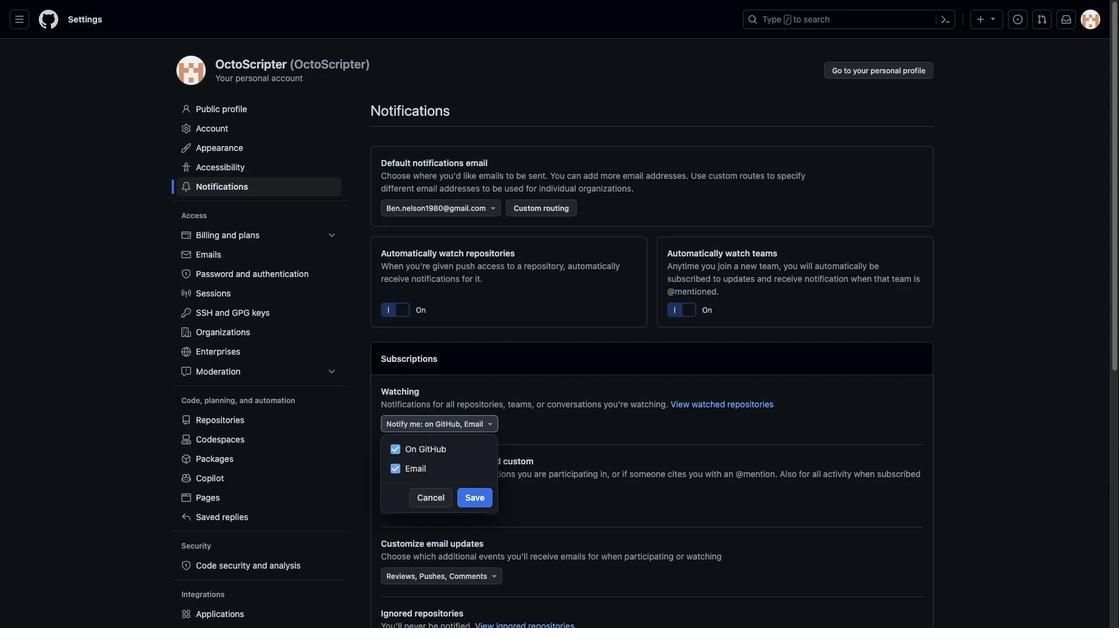 Task type: locate. For each thing, give the bounding box(es) containing it.
1 vertical spatial repositories
[[727, 399, 774, 409]]

or inside participating, @mentions and custom notifications for the conversations you are participating in, or if someone cites you with an @mention. also for all activity when subscribed to specific events.
[[612, 469, 620, 479]]

0 horizontal spatial automatically
[[568, 261, 620, 271]]

to inside participating, @mentions and custom notifications for the conversations you are participating in, or if someone cites you with an @mention. also for all activity when subscribed to specific events.
[[381, 482, 389, 492]]

email checkbox item
[[386, 459, 493, 479]]

be up that
[[869, 261, 879, 271]]

conversations
[[547, 399, 602, 409], [461, 469, 515, 479]]

apps image
[[181, 610, 191, 619]]

notifications down watching
[[381, 399, 431, 409]]

github, down events.
[[436, 502, 462, 511]]

anytime
[[667, 261, 699, 271]]

notify down specific
[[386, 502, 408, 511]]

accessibility image
[[181, 163, 191, 172]]

participating inside customize email updates choose which additional events you'll receive emails for when participating or watching
[[625, 551, 674, 561]]

0 horizontal spatial all
[[446, 399, 455, 409]]

a inside the automatically watch repositories when you're given push access to a repository, automatically receive notifications for it.
[[517, 261, 522, 271]]

when inside participating, @mentions and custom notifications for the conversations you are participating in, or if someone cites you with an @mention. also for all activity when subscribed to specific events.
[[854, 469, 875, 479]]

1 vertical spatial participating
[[625, 551, 674, 561]]

2 horizontal spatial repositories
[[727, 399, 774, 409]]

you're left watching.
[[604, 399, 628, 409]]

2 vertical spatial email
[[464, 502, 483, 511]]

password
[[196, 269, 234, 279]]

2 vertical spatial triangle down image
[[490, 571, 499, 581]]

notify
[[386, 420, 408, 428], [386, 502, 408, 511]]

choose for choose where you'd like emails to be sent. you can add more email addresses. use custom routes to specify different email addresses to be used for individual organizations.
[[381, 170, 411, 180]]

profile right public
[[222, 104, 247, 114]]

conversations inside watching notifications for all repositories, teams, or conversations you're watching. view watched repositories
[[547, 399, 602, 409]]

globe image
[[181, 347, 191, 357]]

2 vertical spatial repositories
[[415, 608, 464, 618]]

0 horizontal spatial updates
[[451, 539, 484, 549]]

automatically for will
[[815, 261, 867, 271]]

custom inside default notifications email choose where you'd like emails to be sent. you can add more email addresses. use custom routes to specify different email addresses to be used for individual organizations.
[[709, 170, 738, 180]]

personal right your
[[871, 66, 901, 75]]

repositories inside watching notifications for all repositories, teams, or conversations you're watching. view watched repositories
[[727, 399, 774, 409]]

to left specific
[[381, 482, 389, 492]]

0 horizontal spatial personal
[[235, 73, 269, 83]]

conversations up save
[[461, 469, 515, 479]]

organizations.
[[579, 183, 634, 193]]

1 horizontal spatial participating
[[625, 551, 674, 561]]

0 vertical spatial or
[[537, 399, 545, 409]]

1 vertical spatial email
[[405, 464, 426, 474]]

to inside automatically watch teams anytime you join a new team, you will automatically be subscribed to updates and receive notification when that team is @mentioned.
[[713, 274, 721, 284]]

menu
[[381, 435, 497, 513]]

replies
[[222, 512, 248, 522]]

1 vertical spatial notify me: on github, email
[[386, 502, 483, 511]]

2 vertical spatial when
[[601, 551, 622, 561]]

emails link
[[177, 245, 342, 264]]

and down team,
[[757, 274, 772, 284]]

public
[[196, 104, 220, 114]]

will
[[800, 261, 813, 271]]

1 vertical spatial you're
[[604, 399, 628, 409]]

choose inside default notifications email choose where you'd like emails to be sent. you can add more email addresses. use custom routes to specify different email addresses to be used for individual organizations.
[[381, 170, 411, 180]]

0 horizontal spatial watch
[[439, 248, 464, 258]]

comments
[[449, 572, 487, 581]]

2 automatically from the left
[[815, 261, 867, 271]]

with
[[705, 469, 722, 479]]

watch for push
[[439, 248, 464, 258]]

1 vertical spatial github,
[[436, 502, 462, 511]]

appearance link
[[177, 138, 342, 158]]

1 github, from the top
[[436, 420, 462, 428]]

conversations for you
[[461, 469, 515, 479]]

/
[[785, 16, 790, 24]]

menu containing on github
[[381, 435, 497, 513]]

0 horizontal spatial automatically
[[381, 248, 437, 258]]

1 horizontal spatial receive
[[530, 551, 559, 561]]

on up subscriptions on the bottom left of page
[[416, 306, 426, 314]]

0 vertical spatial custom
[[709, 170, 738, 180]]

you'd
[[439, 170, 461, 180]]

0 horizontal spatial receive
[[381, 274, 409, 284]]

participating left in,
[[549, 469, 598, 479]]

notifications inside participating, @mentions and custom notifications for the conversations you are participating in, or if someone cites you with an @mention. also for all activity when subscribed to specific events.
[[381, 469, 431, 479]]

cites
[[668, 469, 687, 479]]

1 horizontal spatial repositories
[[466, 248, 515, 258]]

repo image
[[181, 416, 191, 425]]

0 vertical spatial emails
[[479, 170, 504, 180]]

1 a from the left
[[517, 261, 522, 271]]

notifications up specific
[[381, 469, 431, 479]]

when inside customize email updates choose which additional events you'll receive emails for when participating or watching
[[601, 551, 622, 561]]

more
[[601, 170, 621, 180]]

1 automatically from the left
[[381, 248, 437, 258]]

1 horizontal spatial automatically
[[667, 248, 723, 258]]

homepage image
[[39, 10, 58, 29]]

triangle down image for for
[[486, 502, 495, 511]]

github, up on github checkbox item
[[436, 420, 462, 428]]

1 vertical spatial triangle down image
[[488, 203, 498, 213]]

custom routing
[[514, 204, 569, 212]]

2 github, from the top
[[436, 502, 462, 511]]

receive down when
[[381, 274, 409, 284]]

on down events.
[[425, 502, 434, 511]]

all left the repositories,
[[446, 399, 455, 409]]

0 vertical spatial notify
[[386, 420, 408, 428]]

pages link
[[177, 488, 342, 508]]

emails inside default notifications email choose where you'd like emails to be sent. you can add more email addresses. use custom routes to specify different email addresses to be used for individual organizations.
[[479, 170, 504, 180]]

1 vertical spatial updates
[[451, 539, 484, 549]]

1 horizontal spatial all
[[812, 469, 821, 479]]

code security and analysis link
[[177, 556, 342, 576]]

1 horizontal spatial conversations
[[547, 399, 602, 409]]

0 vertical spatial github,
[[436, 420, 462, 428]]

1 automatically from the left
[[568, 261, 620, 271]]

automatically up when
[[381, 248, 437, 258]]

when inside automatically watch teams anytime you join a new team, you will automatically be subscribed to updates and receive notification when that team is @mentioned.
[[851, 274, 872, 284]]

notifications down accessibility
[[196, 182, 248, 192]]

join
[[718, 261, 732, 271]]

2 horizontal spatial receive
[[774, 274, 803, 284]]

choose
[[381, 170, 411, 180], [381, 551, 411, 561]]

1 horizontal spatial personal
[[871, 66, 901, 75]]

1 vertical spatial or
[[612, 469, 620, 479]]

mail image
[[181, 250, 191, 260]]

2 choose from the top
[[381, 551, 411, 561]]

or left watching
[[676, 551, 684, 561]]

the
[[446, 469, 459, 479]]

1 me: from the top
[[410, 420, 423, 428]]

and right @mentions
[[486, 456, 501, 466]]

email up "like"
[[466, 158, 488, 168]]

updates down new
[[723, 274, 755, 284]]

conversations right "teams," on the left bottom
[[547, 399, 602, 409]]

type / to search
[[763, 14, 830, 24]]

0 horizontal spatial custom
[[503, 456, 534, 466]]

search
[[804, 14, 830, 24]]

1 horizontal spatial automatically
[[815, 261, 867, 271]]

issue opened image
[[1013, 15, 1023, 24]]

0 horizontal spatial conversations
[[461, 469, 515, 479]]

like
[[463, 170, 477, 180]]

go to your personal profile
[[832, 66, 926, 75]]

0 vertical spatial email
[[464, 420, 483, 428]]

me: down specific
[[410, 502, 423, 511]]

be left used
[[492, 183, 502, 193]]

all left activity
[[812, 469, 821, 479]]

for inside default notifications email choose where you'd like emails to be sent. you can add more email addresses. use custom routes to specify different email addresses to be used for individual organizations.
[[526, 183, 537, 193]]

personal inside the octoscripter (octoscripter) your personal account
[[235, 73, 269, 83]]

2 automatically from the left
[[667, 248, 723, 258]]

repositories right watched
[[727, 399, 774, 409]]

shield lock image
[[181, 269, 191, 279]]

emails right "like"
[[479, 170, 504, 180]]

custom inside participating, @mentions and custom notifications for the conversations you are participating in, or if someone cites you with an @mention. also for all activity when subscribed to specific events.
[[503, 456, 534, 466]]

automatically inside automatically watch teams anytime you join a new team, you will automatically be subscribed to updates and receive notification when that team is @mentioned.
[[667, 248, 723, 258]]

triangle down image inside ben.nelson1980@gmail.com popup button
[[488, 203, 498, 213]]

0 vertical spatial notifications
[[413, 158, 464, 168]]

2 horizontal spatial or
[[676, 551, 684, 561]]

1 choose from the top
[[381, 170, 411, 180]]

0 vertical spatial you're
[[406, 261, 430, 271]]

2 a from the left
[[734, 261, 739, 271]]

individual
[[539, 183, 576, 193]]

moderation button
[[177, 362, 342, 382]]

0 vertical spatial subscribed
[[667, 274, 711, 284]]

gear image
[[181, 124, 191, 133]]

1 horizontal spatial be
[[516, 170, 526, 180]]

notify me: on github, email for repositories,
[[386, 420, 483, 428]]

profile right your
[[903, 66, 926, 75]]

email down the repositories,
[[464, 420, 483, 428]]

2 horizontal spatial be
[[869, 261, 879, 271]]

2 notify from the top
[[386, 502, 408, 511]]

watch for a
[[725, 248, 750, 258]]

1 horizontal spatial subscribed
[[877, 469, 921, 479]]

on
[[416, 306, 426, 314], [702, 306, 712, 314], [405, 444, 417, 454]]

2 notify me: on github, email from the top
[[386, 502, 483, 511]]

automatically up notification
[[815, 261, 867, 271]]

automatically for when
[[381, 248, 437, 258]]

and left analysis
[[253, 561, 267, 571]]

or inside customize email updates choose which additional events you'll receive emails for when participating or watching
[[676, 551, 684, 561]]

triangle down image
[[988, 14, 998, 23], [488, 203, 498, 213]]

ssh and gpg keys
[[196, 308, 270, 318]]

routes
[[740, 170, 765, 180]]

emails inside customize email updates choose which additional events you'll receive emails for when participating or watching
[[561, 551, 586, 561]]

0 vertical spatial repositories
[[466, 248, 515, 258]]

0 horizontal spatial you're
[[406, 261, 430, 271]]

automatically right repository,
[[568, 261, 620, 271]]

0 vertical spatial participating
[[549, 469, 598, 479]]

email inside customize email updates choose which additional events you'll receive emails for when participating or watching
[[427, 539, 448, 549]]

be up used
[[516, 170, 526, 180]]

2 me: from the top
[[410, 502, 423, 511]]

or left if
[[612, 469, 620, 479]]

notify me: on github, email up github
[[386, 420, 483, 428]]

email
[[464, 420, 483, 428], [405, 464, 426, 474], [464, 502, 483, 511]]

receive down team,
[[774, 274, 803, 284]]

on for notifications
[[425, 502, 434, 511]]

0 vertical spatial me:
[[410, 420, 423, 428]]

0 vertical spatial profile
[[903, 66, 926, 75]]

0 horizontal spatial a
[[517, 261, 522, 271]]

a right join
[[734, 261, 739, 271]]

to right /
[[794, 14, 801, 24]]

1 horizontal spatial updates
[[723, 274, 755, 284]]

and right ssh
[[215, 308, 230, 318]]

automatically inside automatically watch teams anytime you join a new team, you will automatically be subscribed to updates and receive notification when that team is @mentioned.
[[815, 261, 867, 271]]

1 horizontal spatial emails
[[561, 551, 586, 561]]

2 on from the top
[[425, 502, 434, 511]]

0 vertical spatial all
[[446, 399, 455, 409]]

notifications
[[413, 158, 464, 168], [412, 274, 460, 284]]

1 horizontal spatial or
[[612, 469, 620, 479]]

notify for participating, @mentions and custom notifications for the conversations you are participating in, or if someone cites you with an @mention. also for all activity when subscribed to specific events.
[[386, 502, 408, 511]]

1 vertical spatial all
[[812, 469, 821, 479]]

receive inside automatically watch teams anytime you join a new team, you will automatically be subscribed to updates and receive notification when that team is @mentioned.
[[774, 274, 803, 284]]

participating left watching
[[625, 551, 674, 561]]

watch up given
[[439, 248, 464, 258]]

and up repositories link
[[240, 396, 253, 405]]

customize email updates choose which additional events you'll receive emails for when participating or watching
[[381, 539, 722, 561]]

notify me: on github, email down events.
[[386, 502, 483, 511]]

1 horizontal spatial custom
[[709, 170, 738, 180]]

0 vertical spatial triangle down image
[[486, 419, 495, 429]]

billing
[[196, 230, 220, 240]]

1 watch from the left
[[439, 248, 464, 258]]

for inside watching notifications for all repositories, teams, or conversations you're watching. view watched repositories
[[433, 399, 444, 409]]

on for notifications
[[416, 306, 426, 314]]

sent.
[[529, 170, 548, 180]]

it.
[[475, 274, 483, 284]]

notifications down given
[[412, 274, 460, 284]]

to right 'access'
[[507, 261, 515, 271]]

organizations
[[196, 327, 250, 337]]

and inside automatically watch teams anytime you join a new team, you will automatically be subscribed to updates and receive notification when that team is @mentioned.
[[757, 274, 772, 284]]

and down emails link
[[236, 269, 250, 279]]

watching.
[[631, 399, 668, 409]]

paintbrush image
[[181, 143, 191, 153]]

repositories,
[[457, 399, 506, 409]]

repositories down the "reviews, pushes, comments"
[[415, 608, 464, 618]]

receive
[[381, 274, 409, 284], [774, 274, 803, 284], [530, 551, 559, 561]]

choose for choose which additional events you'll receive emails for when participating or watching
[[381, 551, 411, 561]]

1 vertical spatial on
[[425, 502, 434, 511]]

1 horizontal spatial you're
[[604, 399, 628, 409]]

codespaces image
[[181, 435, 191, 445]]

plans
[[239, 230, 260, 240]]

1 vertical spatial conversations
[[461, 469, 515, 479]]

accessibility link
[[177, 158, 342, 177]]

1 vertical spatial notify
[[386, 502, 408, 511]]

authentication
[[253, 269, 309, 279]]

email right cancel button
[[464, 502, 483, 511]]

billing and plans
[[196, 230, 260, 240]]

on
[[425, 420, 434, 428], [425, 502, 434, 511]]

0 horizontal spatial participating
[[549, 469, 598, 479]]

1 vertical spatial triangle down image
[[486, 502, 495, 511]]

choose down "customize"
[[381, 551, 411, 561]]

0 horizontal spatial repositories
[[415, 608, 464, 618]]

triangle down image down events
[[490, 571, 499, 581]]

saved
[[196, 512, 220, 522]]

email for repositories,
[[464, 420, 483, 428]]

updates up "additional" on the bottom left
[[451, 539, 484, 549]]

triangle down image right save
[[486, 502, 495, 511]]

and inside ssh and gpg keys link
[[215, 308, 230, 318]]

triangle down image inside reviews, pushes, comments popup button
[[490, 571, 499, 581]]

where
[[413, 170, 437, 180]]

updates
[[723, 274, 755, 284], [451, 539, 484, 549]]

automatically inside the automatically watch repositories when you're given push access to a repository, automatically receive notifications for it.
[[381, 248, 437, 258]]

browser image
[[181, 493, 191, 503]]

password and authentication
[[196, 269, 309, 279]]

a left repository,
[[517, 261, 522, 271]]

triangle down image right plus icon
[[988, 14, 998, 23]]

to right go
[[844, 66, 851, 75]]

notifications up you'd
[[413, 158, 464, 168]]

person image
[[181, 104, 191, 114]]

automatically inside the automatically watch repositories when you're given push access to a repository, automatically receive notifications for it.
[[568, 261, 620, 271]]

1 horizontal spatial watch
[[725, 248, 750, 258]]

triangle down image
[[486, 419, 495, 429], [486, 502, 495, 511], [490, 571, 499, 581]]

you're left given
[[406, 261, 430, 271]]

automatically for anytime
[[667, 248, 723, 258]]

code, planning, and automation list
[[177, 411, 342, 527]]

0 horizontal spatial or
[[537, 399, 545, 409]]

to down join
[[713, 274, 721, 284]]

watch up new
[[725, 248, 750, 258]]

command palette image
[[941, 15, 951, 24]]

1 horizontal spatial a
[[734, 261, 739, 271]]

watch inside the automatically watch repositories when you're given push access to a repository, automatically receive notifications for it.
[[439, 248, 464, 258]]

to right the routes
[[767, 170, 775, 180]]

0 vertical spatial conversations
[[547, 399, 602, 409]]

or
[[537, 399, 545, 409], [612, 469, 620, 479], [676, 551, 684, 561]]

0 horizontal spatial subscribed
[[667, 274, 711, 284]]

automatically up anytime
[[667, 248, 723, 258]]

0 vertical spatial updates
[[723, 274, 755, 284]]

conversations inside participating, @mentions and custom notifications for the conversations you are participating in, or if someone cites you with an @mention. also for all activity when subscribed to specific events.
[[461, 469, 515, 479]]

to inside the automatically watch repositories when you're given push access to a repository, automatically receive notifications for it.
[[507, 261, 515, 271]]

1 vertical spatial be
[[492, 183, 502, 193]]

email right the more
[[623, 170, 644, 180]]

@mentions
[[438, 456, 484, 466]]

1 horizontal spatial triangle down image
[[988, 14, 998, 23]]

on down @mentioned. on the top
[[702, 306, 712, 314]]

triangle down image down the repositories,
[[486, 419, 495, 429]]

emails
[[479, 170, 504, 180], [561, 551, 586, 561]]

personal for (octoscripter)
[[235, 73, 269, 83]]

updates inside automatically watch teams anytime you join a new team, you will automatically be subscribed to updates and receive notification when that team is @mentioned.
[[723, 274, 755, 284]]

applications
[[196, 609, 244, 619]]

activity
[[823, 469, 852, 479]]

push
[[456, 261, 475, 271]]

repositories up 'access'
[[466, 248, 515, 258]]

your
[[853, 66, 869, 75]]

triangle down image left custom
[[488, 203, 498, 213]]

to right addresses
[[482, 183, 490, 193]]

automatically
[[381, 248, 437, 258], [667, 248, 723, 258]]

email up the which
[[427, 539, 448, 549]]

1 on from the top
[[425, 420, 434, 428]]

1 vertical spatial custom
[[503, 456, 534, 466]]

team,
[[759, 261, 781, 271]]

notify for watching notifications for all repositories, teams, or conversations you're watching. view watched repositories
[[386, 420, 408, 428]]

0 vertical spatial be
[[516, 170, 526, 180]]

0 horizontal spatial profile
[[222, 104, 247, 114]]

@octoscripter image
[[177, 56, 206, 85]]

1 vertical spatial me:
[[410, 502, 423, 511]]

personal down octoscripter
[[235, 73, 269, 83]]

custom right 'use'
[[709, 170, 738, 180]]

1 notify from the top
[[386, 420, 408, 428]]

0 horizontal spatial emails
[[479, 170, 504, 180]]

ben.nelson1980@gmail.com
[[386, 204, 486, 212]]

1 vertical spatial when
[[854, 469, 875, 479]]

custom down "teams," on the left bottom
[[503, 456, 534, 466]]

receive right "you'll"
[[530, 551, 559, 561]]

or right "teams," on the left bottom
[[537, 399, 545, 409]]

1 vertical spatial subscribed
[[877, 469, 921, 479]]

on up github
[[425, 420, 434, 428]]

team
[[892, 274, 912, 284]]

watch
[[439, 248, 464, 258], [725, 248, 750, 258]]

you left the will
[[784, 261, 798, 271]]

0 vertical spatial notify me: on github, email
[[386, 420, 483, 428]]

1 vertical spatial choose
[[381, 551, 411, 561]]

1 notify me: on github, email from the top
[[386, 420, 483, 428]]

0 horizontal spatial triangle down image
[[488, 203, 498, 213]]

and left the 'plans' at left
[[222, 230, 236, 240]]

2 vertical spatial or
[[676, 551, 684, 561]]

public profile link
[[177, 99, 342, 119]]

emails right "you'll"
[[561, 551, 586, 561]]

2 watch from the left
[[725, 248, 750, 258]]

0 vertical spatial when
[[851, 274, 872, 284]]

profile
[[903, 66, 926, 75], [222, 104, 247, 114]]

when
[[381, 261, 404, 271]]

updates inside customize email updates choose which additional events you'll receive emails for when participating or watching
[[451, 539, 484, 549]]

you left join
[[702, 261, 716, 271]]

2 vertical spatial be
[[869, 261, 879, 271]]

0 vertical spatial choose
[[381, 170, 411, 180]]

on up participating,
[[405, 444, 417, 454]]

automatically for repository,
[[568, 261, 620, 271]]

when
[[851, 274, 872, 284], [854, 469, 875, 479], [601, 551, 622, 561]]

for inside customize email updates choose which additional events you'll receive emails for when participating or watching
[[588, 551, 599, 561]]

account
[[196, 123, 228, 133]]

keys
[[252, 308, 270, 318]]

choose inside customize email updates choose which additional events you'll receive emails for when participating or watching
[[381, 551, 411, 561]]

participating inside participating, @mentions and custom notifications for the conversations you are participating in, or if someone cites you with an @mention. also for all activity when subscribed to specific events.
[[549, 469, 598, 479]]

notify down watching
[[386, 420, 408, 428]]

1 vertical spatial emails
[[561, 551, 586, 561]]

watch inside automatically watch teams anytime you join a new team, you will automatically be subscribed to updates and receive notification when that team is @mentioned.
[[725, 248, 750, 258]]

choose down default
[[381, 170, 411, 180]]

0 vertical spatial triangle down image
[[988, 14, 998, 23]]

email inside checkbox item
[[405, 464, 426, 474]]

watching notifications for all repositories, teams, or conversations you're watching. view watched repositories
[[381, 386, 774, 409]]

0 vertical spatial on
[[425, 420, 434, 428]]

1 vertical spatial notifications
[[412, 274, 460, 284]]

email up specific
[[405, 464, 426, 474]]

repositories
[[196, 415, 245, 425]]

me: up on github at the bottom
[[410, 420, 423, 428]]

type
[[763, 14, 782, 24]]



Task type: vqa. For each thing, say whether or not it's contained in the screenshot.
Comments
yes



Task type: describe. For each thing, give the bounding box(es) containing it.
organizations link
[[177, 323, 342, 342]]

watching
[[687, 551, 722, 561]]

routing
[[543, 204, 569, 212]]

on github
[[405, 444, 446, 454]]

codespaces
[[196, 435, 245, 445]]

is
[[914, 274, 920, 284]]

you'll
[[507, 551, 528, 561]]

ssh
[[196, 308, 213, 318]]

planning,
[[204, 396, 238, 405]]

subscriptions
[[381, 354, 438, 364]]

save
[[465, 493, 485, 503]]

automatically watch repositories when you're given push access to a repository, automatically receive notifications for it.
[[381, 248, 620, 284]]

ignored
[[381, 608, 412, 618]]

additional
[[438, 551, 477, 561]]

can
[[567, 170, 581, 180]]

notifications image
[[1062, 15, 1071, 24]]

pushes,
[[419, 572, 447, 581]]

reviews, pushes, comments
[[386, 572, 487, 581]]

given
[[433, 261, 454, 271]]

ben.nelson1980@gmail.com button
[[381, 200, 501, 217]]

participating,
[[381, 456, 436, 466]]

applications link
[[177, 605, 342, 624]]

specific
[[391, 482, 422, 492]]

watched
[[692, 399, 725, 409]]

to up used
[[506, 170, 514, 180]]

broadcast image
[[181, 289, 191, 298]]

watching
[[381, 386, 419, 396]]

on for subscribed
[[702, 306, 712, 314]]

sessions link
[[177, 284, 342, 303]]

pages
[[196, 493, 220, 503]]

teams,
[[508, 399, 534, 409]]

octoscripter (octoscripter) your personal account
[[215, 57, 370, 83]]

me: for @mentions
[[410, 502, 423, 511]]

plus image
[[976, 15, 986, 24]]

view
[[671, 399, 690, 409]]

which
[[413, 551, 436, 561]]

billing and plans button
[[177, 226, 342, 245]]

notifications inside the automatically watch repositories when you're given push access to a repository, automatically receive notifications for it.
[[412, 274, 460, 284]]

used
[[505, 183, 524, 193]]

view watched repositories link
[[671, 399, 774, 409]]

all inside watching notifications for all repositories, teams, or conversations you're watching. view watched repositories
[[446, 399, 455, 409]]

package image
[[181, 454, 191, 464]]

repository,
[[524, 261, 566, 271]]

on for repositories,
[[425, 420, 434, 428]]

sessions
[[196, 288, 231, 298]]

code,
[[181, 396, 202, 405]]

reviews,
[[386, 572, 417, 581]]

1 horizontal spatial profile
[[903, 66, 926, 75]]

integrations
[[181, 591, 225, 599]]

custom routing link
[[506, 200, 577, 217]]

and inside billing and plans dropdown button
[[222, 230, 236, 240]]

key image
[[181, 308, 191, 318]]

triangle down image for additional
[[490, 571, 499, 581]]

for inside the automatically watch repositories when you're given push access to a repository, automatically receive notifications for it.
[[462, 274, 473, 284]]

enterprises
[[196, 347, 240, 357]]

github, for notifications
[[436, 502, 462, 511]]

access
[[477, 261, 505, 271]]

you left are
[[518, 469, 532, 479]]

notification
[[805, 274, 849, 284]]

gpg
[[232, 308, 250, 318]]

be inside automatically watch teams anytime you join a new team, you will automatically be subscribed to updates and receive notification when that team is @mentioned.
[[869, 261, 879, 271]]

you left with
[[689, 469, 703, 479]]

code, planning, and automation
[[181, 396, 295, 405]]

and inside password and authentication link
[[236, 269, 250, 279]]

packages link
[[177, 450, 342, 469]]

automation
[[255, 396, 295, 405]]

use
[[691, 170, 706, 180]]

receive inside customize email updates choose which additional events you'll receive emails for when participating or watching
[[530, 551, 559, 561]]

and inside code security and analysis link
[[253, 561, 267, 571]]

participating, @mentions and custom notifications for the conversations you are participating in, or if someone cites you with an @mention. also for all activity when subscribed to specific events.
[[381, 456, 921, 492]]

on github checkbox item
[[386, 440, 493, 459]]

you're inside watching notifications for all repositories, teams, or conversations you're watching. view watched repositories
[[604, 399, 628, 409]]

personal for to
[[871, 66, 901, 75]]

subscribed inside automatically watch teams anytime you join a new team, you will automatically be subscribed to updates and receive notification when that team is @mentioned.
[[667, 274, 711, 284]]

@mentioned.
[[667, 286, 719, 296]]

go to your personal profile link
[[824, 62, 934, 79]]

copilot link
[[177, 469, 342, 488]]

copilot image
[[181, 474, 191, 483]]

email down where
[[417, 183, 437, 193]]

notifications inside default notifications email choose where you'd like emails to be sent. you can add more email addresses. use custom routes to specify different email addresses to be used for individual organizations.
[[413, 158, 464, 168]]

octoscripter
[[215, 57, 287, 71]]

events
[[479, 551, 505, 561]]

ignored repositories
[[381, 608, 464, 618]]

and inside participating, @mentions and custom notifications for the conversations you are participating in, or if someone cites you with an @mention. also for all activity when subscribed to specific events.
[[486, 456, 501, 466]]

customize
[[381, 539, 424, 549]]

cancel button
[[409, 488, 453, 508]]

access
[[181, 211, 207, 220]]

repositories inside the automatically watch repositories when you're given push access to a repository, automatically receive notifications for it.
[[466, 248, 515, 258]]

subscribed inside participating, @mentions and custom notifications for the conversations you are participating in, or if someone cites you with an @mention. also for all activity when subscribed to specific events.
[[877, 469, 921, 479]]

default
[[381, 158, 411, 168]]

notifications link
[[177, 177, 342, 197]]

you're inside the automatically watch repositories when you're given push access to a repository, automatically receive notifications for it.
[[406, 261, 430, 271]]

github, for repositories,
[[436, 420, 462, 428]]

me: for notifications
[[410, 420, 423, 428]]

reply image
[[181, 513, 191, 522]]

specify
[[777, 170, 806, 180]]

add
[[583, 170, 598, 180]]

bell image
[[181, 182, 191, 192]]

custom
[[514, 204, 541, 212]]

on inside on github checkbox item
[[405, 444, 417, 454]]

notifications up default
[[371, 102, 450, 119]]

account
[[271, 73, 303, 83]]

go
[[832, 66, 842, 75]]

packages
[[196, 454, 234, 464]]

default notifications email choose where you'd like emails to be sent. you can add more email addresses. use custom routes to specify different email addresses to be used for individual organizations.
[[381, 158, 806, 193]]

code security and analysis
[[196, 561, 301, 571]]

addresses.
[[646, 170, 689, 180]]

password and authentication link
[[177, 264, 342, 284]]

1 vertical spatial profile
[[222, 104, 247, 114]]

different
[[381, 183, 414, 193]]

settings
[[68, 14, 102, 24]]

notifications inside watching notifications for all repositories, teams, or conversations you're watching. view watched repositories
[[381, 399, 431, 409]]

0 horizontal spatial be
[[492, 183, 502, 193]]

email for notifications
[[464, 502, 483, 511]]

github
[[419, 444, 446, 454]]

save button
[[458, 488, 493, 508]]

all inside participating, @mentions and custom notifications for the conversations you are participating in, or if someone cites you with an @mention. also for all activity when subscribed to specific events.
[[812, 469, 821, 479]]

repositories link
[[177, 411, 342, 430]]

moderation
[[196, 367, 241, 377]]

conversations for you're
[[547, 399, 602, 409]]

are
[[534, 469, 547, 479]]

@mention.
[[736, 469, 778, 479]]

access list
[[177, 226, 342, 382]]

git pull request image
[[1037, 15, 1047, 24]]

organization image
[[181, 328, 191, 337]]

you
[[550, 170, 565, 180]]

receive inside the automatically watch repositories when you're given push access to a repository, automatically receive notifications for it.
[[381, 274, 409, 284]]

a inside automatically watch teams anytime you join a new team, you will automatically be subscribed to updates and receive notification when that team is @mentioned.
[[734, 261, 739, 271]]

triangle down image for teams,
[[486, 419, 495, 429]]

an
[[724, 469, 733, 479]]

or inside watching notifications for all repositories, teams, or conversations you're watching. view watched repositories
[[537, 399, 545, 409]]

settings link
[[63, 10, 107, 29]]

notify me: on github, email for notifications
[[386, 502, 483, 511]]

shield lock image
[[181, 561, 191, 571]]

saved replies
[[196, 512, 248, 522]]



